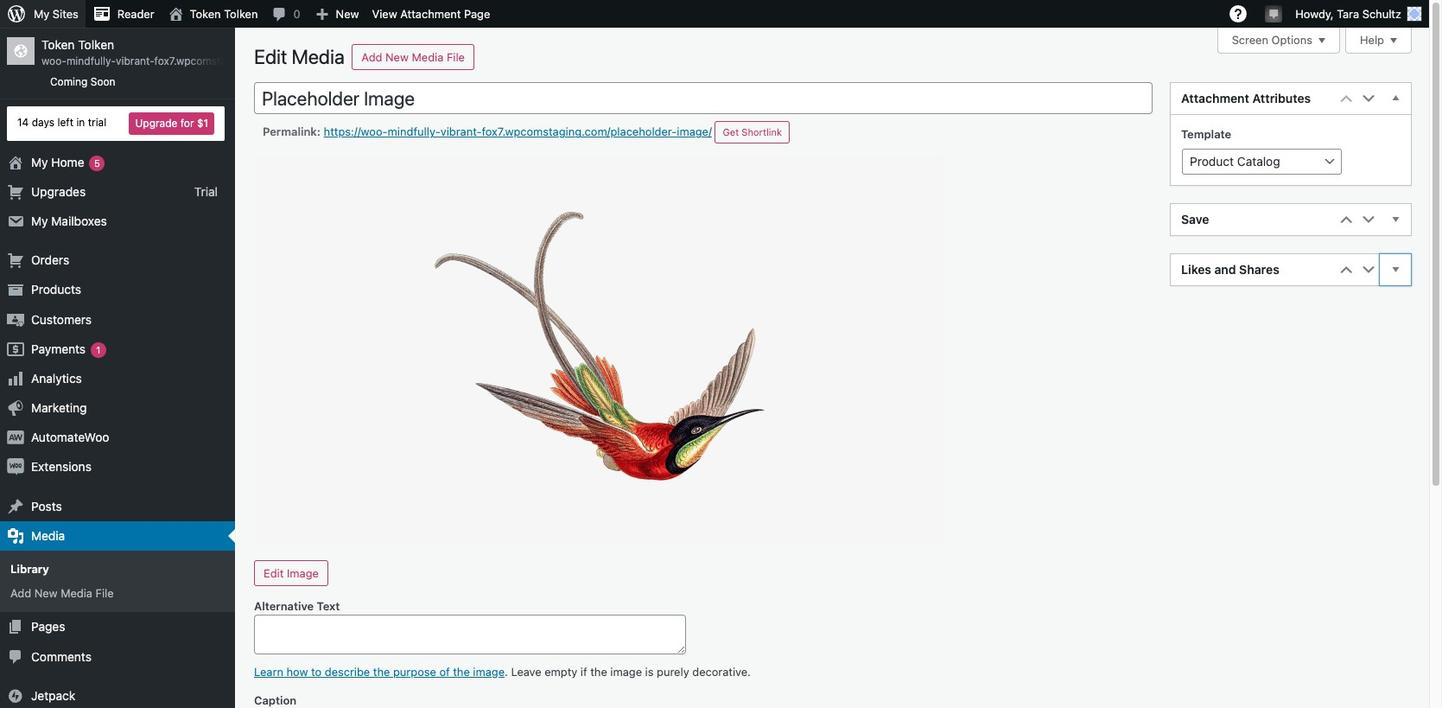Task type: describe. For each thing, give the bounding box(es) containing it.
shares
[[1240, 262, 1280, 277]]

new link
[[307, 0, 366, 28]]

0 vertical spatial add new media file link
[[352, 44, 475, 70]]

0
[[294, 7, 301, 21]]

media link
[[0, 521, 235, 551]]

posts link
[[0, 492, 235, 521]]

orders link
[[0, 246, 235, 275]]

sites
[[53, 7, 79, 21]]

media down the new link
[[292, 45, 345, 68]]

marketing
[[31, 400, 87, 415]]

purpose
[[393, 665, 436, 679]]

to
[[311, 665, 322, 679]]

view attachment page
[[372, 7, 490, 21]]

$1
[[197, 116, 208, 129]]

toolbar navigation
[[0, 0, 1430, 31]]

of
[[440, 665, 450, 679]]

automatewoo link
[[0, 423, 235, 453]]

my for my home 5
[[31, 154, 48, 169]]

options
[[1272, 33, 1313, 47]]

get shortlink button
[[715, 121, 790, 144]]

describe
[[325, 665, 370, 679]]

0 vertical spatial add new media file
[[362, 50, 465, 64]]

decorative.
[[693, 665, 751, 679]]

1
[[96, 344, 101, 355]]

trial
[[88, 116, 107, 129]]

1 vertical spatial vibrant-
[[441, 125, 482, 139]]

orders
[[31, 253, 69, 267]]

14 days left in trial
[[17, 116, 107, 129]]

mailboxes
[[51, 214, 107, 228]]

comments link
[[0, 642, 235, 672]]

products
[[31, 282, 81, 297]]

attachment inside 'link'
[[401, 7, 461, 21]]

tara
[[1338, 7, 1360, 21]]

mindfully- inside token tolken woo-mindfully-vibrant-fox7.wpcomstaging.com coming soon
[[66, 55, 116, 68]]

attachment attributes
[[1182, 91, 1312, 106]]

howdy,
[[1296, 7, 1335, 21]]

attributes
[[1253, 91, 1312, 106]]

customers
[[31, 312, 92, 326]]

media up pages
[[61, 586, 92, 600]]

reader link
[[85, 0, 161, 28]]

analytics
[[31, 371, 82, 386]]

empty
[[545, 665, 578, 679]]

help
[[1361, 33, 1385, 47]]

woo-
[[41, 55, 66, 68]]

days
[[32, 116, 55, 129]]

media down view attachment page
[[412, 50, 444, 64]]

alternative
[[254, 599, 314, 613]]

comments
[[31, 649, 92, 664]]

screen
[[1233, 33, 1269, 47]]

likes and shares
[[1182, 262, 1280, 277]]

get shortlink
[[723, 127, 783, 138]]

3 the from the left
[[591, 665, 608, 679]]

token tolken woo-mindfully-vibrant-fox7.wpcomstaging.com coming soon
[[41, 37, 272, 88]]

help button
[[1346, 28, 1413, 54]]

analytics link
[[0, 364, 235, 393]]

page
[[464, 7, 490, 21]]

payments
[[31, 341, 86, 356]]

screen options
[[1233, 33, 1313, 47]]

how
[[287, 665, 308, 679]]

tolken for token tolken
[[224, 7, 258, 21]]

14
[[17, 116, 29, 129]]

trial
[[194, 184, 218, 199]]

screen options button
[[1218, 28, 1341, 54]]

learn how to describe the purpose of the image . leave empty if the image is purely decorative.
[[254, 665, 751, 679]]

.
[[505, 665, 508, 679]]

1 the from the left
[[373, 665, 390, 679]]

add for the top add new media file link
[[362, 50, 383, 64]]

posts
[[31, 499, 62, 513]]

0 link
[[265, 0, 307, 28]]

permalink: https://woo-mindfully-vibrant-fox7.wpcomstaging.com/placeholder-image/
[[263, 125, 712, 139]]

in
[[76, 116, 85, 129]]

learn how to describe the purpose of the image link
[[254, 665, 505, 679]]

fox7.wpcomstaging.com/placeholder-
[[482, 125, 677, 139]]

my for my sites
[[34, 7, 50, 21]]

pages
[[31, 619, 65, 634]]

payments 1
[[31, 341, 101, 356]]



Task type: locate. For each thing, give the bounding box(es) containing it.
upgrade for $1 button
[[129, 112, 214, 135]]

purely
[[657, 665, 690, 679]]

image/
[[677, 125, 712, 139]]

is
[[646, 665, 654, 679]]

1 horizontal spatial file
[[447, 50, 465, 64]]

Alternative Text text field
[[254, 615, 686, 655]]

vibrant-
[[116, 55, 154, 68], [441, 125, 482, 139]]

my
[[34, 7, 50, 21], [31, 154, 48, 169], [31, 214, 48, 228]]

new inside main menu navigation
[[34, 586, 58, 600]]

new for left add new media file link
[[34, 586, 58, 600]]

1 vertical spatial new
[[386, 50, 409, 64]]

reader
[[117, 7, 154, 21]]

https://woo-
[[324, 125, 388, 139]]

my mailboxes
[[31, 214, 107, 228]]

file down library link
[[96, 586, 114, 600]]

1 vertical spatial attachment
[[1182, 91, 1250, 106]]

new inside toolbar navigation
[[336, 7, 359, 21]]

add inside main menu navigation
[[10, 586, 31, 600]]

image
[[473, 665, 505, 679], [611, 665, 642, 679]]

pages link
[[0, 612, 235, 642]]

token
[[190, 7, 221, 21], [41, 37, 75, 52]]

view attachment page link
[[366, 0, 497, 28]]

token tolken
[[190, 7, 258, 21]]

attachment
[[401, 7, 461, 21], [1182, 91, 1250, 106]]

new down library
[[34, 586, 58, 600]]

token for token tolken
[[190, 7, 221, 21]]

text
[[317, 599, 340, 613]]

my left home at top
[[31, 154, 48, 169]]

token for token tolken woo-mindfully-vibrant-fox7.wpcomstaging.com coming soon
[[41, 37, 75, 52]]

my inside toolbar navigation
[[34, 7, 50, 21]]

0 vertical spatial file
[[447, 50, 465, 64]]

add
[[362, 50, 383, 64], [10, 586, 31, 600]]

tolken for token tolken woo-mindfully-vibrant-fox7.wpcomstaging.com coming soon
[[78, 37, 114, 52]]

0 horizontal spatial image
[[473, 665, 505, 679]]

extensions link
[[0, 453, 235, 482]]

0 horizontal spatial mindfully-
[[66, 55, 116, 68]]

save
[[1182, 212, 1210, 227]]

attachment up template
[[1182, 91, 1250, 106]]

1 vertical spatial add new media file
[[10, 586, 114, 600]]

2 image from the left
[[611, 665, 642, 679]]

alternative text
[[254, 599, 340, 613]]

None text field
[[254, 82, 1153, 115]]

1 vertical spatial token
[[41, 37, 75, 52]]

1 horizontal spatial attachment
[[1182, 91, 1250, 106]]

None button
[[254, 560, 328, 586]]

view
[[372, 7, 397, 21]]

token inside toolbar navigation
[[190, 7, 221, 21]]

1 vertical spatial add
[[10, 586, 31, 600]]

token inside token tolken woo-mindfully-vibrant-fox7.wpcomstaging.com coming soon
[[41, 37, 75, 52]]

the left the purpose at bottom left
[[373, 665, 390, 679]]

1 vertical spatial file
[[96, 586, 114, 600]]

new down view
[[386, 50, 409, 64]]

get
[[723, 127, 739, 138]]

add down library
[[10, 586, 31, 600]]

add new media file link up "pages" link
[[0, 581, 235, 606]]

0 vertical spatial mindfully-
[[66, 55, 116, 68]]

1 image from the left
[[473, 665, 505, 679]]

file inside main menu navigation
[[96, 586, 114, 600]]

0 horizontal spatial new
[[34, 586, 58, 600]]

token up woo-
[[41, 37, 75, 52]]

howdy, tara schultz
[[1296, 7, 1402, 21]]

upgrade
[[135, 116, 178, 129]]

0 vertical spatial tolken
[[224, 7, 258, 21]]

2 vertical spatial my
[[31, 214, 48, 228]]

main menu navigation
[[0, 28, 272, 708]]

1 vertical spatial my
[[31, 154, 48, 169]]

media down the posts
[[31, 528, 65, 543]]

fox7.wpcomstaging.com
[[154, 55, 272, 68]]

1 horizontal spatial new
[[336, 7, 359, 21]]

0 vertical spatial token
[[190, 7, 221, 21]]

products link
[[0, 275, 235, 305]]

new for the top add new media file link
[[386, 50, 409, 64]]

0 horizontal spatial attachment
[[401, 7, 461, 21]]

tolken inside toolbar navigation
[[224, 7, 258, 21]]

shortlink
[[742, 127, 783, 138]]

1 horizontal spatial image
[[611, 665, 642, 679]]

0 vertical spatial vibrant-
[[116, 55, 154, 68]]

0 horizontal spatial add
[[10, 586, 31, 600]]

my sites
[[34, 7, 79, 21]]

customers link
[[0, 305, 235, 334]]

schultz
[[1363, 7, 1402, 21]]

my home 5
[[31, 154, 100, 169]]

jetpack link
[[0, 681, 235, 708]]

0 vertical spatial add
[[362, 50, 383, 64]]

0 vertical spatial attachment
[[401, 7, 461, 21]]

left
[[57, 116, 74, 129]]

new
[[336, 7, 359, 21], [386, 50, 409, 64], [34, 586, 58, 600]]

add new media file
[[362, 50, 465, 64], [10, 586, 114, 600]]

file down the page
[[447, 50, 465, 64]]

2 vertical spatial new
[[34, 586, 58, 600]]

add new media file up pages
[[10, 586, 114, 600]]

0 horizontal spatial the
[[373, 665, 390, 679]]

add down view
[[362, 50, 383, 64]]

0 horizontal spatial add new media file link
[[0, 581, 235, 606]]

1 horizontal spatial add
[[362, 50, 383, 64]]

library
[[10, 562, 49, 576]]

1 horizontal spatial add new media file
[[362, 50, 465, 64]]

learn
[[254, 665, 284, 679]]

if
[[581, 665, 588, 679]]

1 horizontal spatial tolken
[[224, 7, 258, 21]]

my left the sites
[[34, 7, 50, 21]]

1 vertical spatial add new media file link
[[0, 581, 235, 606]]

media
[[292, 45, 345, 68], [412, 50, 444, 64], [31, 528, 65, 543], [61, 586, 92, 600]]

1 horizontal spatial vibrant-
[[441, 125, 482, 139]]

new left view
[[336, 7, 359, 21]]

tolken up soon
[[78, 37, 114, 52]]

notification image
[[1268, 6, 1282, 20]]

file for the top add new media file link
[[447, 50, 465, 64]]

0 horizontal spatial token
[[41, 37, 75, 52]]

jetpack
[[31, 688, 75, 703]]

upgrades
[[31, 184, 86, 199]]

the right of
[[453, 665, 470, 679]]

1 horizontal spatial add new media file link
[[352, 44, 475, 70]]

image left is
[[611, 665, 642, 679]]

2 the from the left
[[453, 665, 470, 679]]

0 vertical spatial new
[[336, 7, 359, 21]]

tolken
[[224, 7, 258, 21], [78, 37, 114, 52]]

token tolken link
[[161, 0, 265, 28]]

edit media
[[254, 45, 345, 68]]

leave
[[511, 665, 542, 679]]

add new media file inside main menu navigation
[[10, 586, 114, 600]]

permalink:
[[263, 125, 321, 139]]

soon
[[91, 75, 116, 88]]

attachment right view
[[401, 7, 461, 21]]

add new media file down view attachment page
[[362, 50, 465, 64]]

0 horizontal spatial add new media file
[[10, 586, 114, 600]]

0 vertical spatial my
[[34, 7, 50, 21]]

coming
[[50, 75, 88, 88]]

file for left add new media file link
[[96, 586, 114, 600]]

add for left add new media file link
[[10, 586, 31, 600]]

library link
[[0, 557, 235, 581]]

tolken left 0 link
[[224, 7, 258, 21]]

tolken inside token tolken woo-mindfully-vibrant-fox7.wpcomstaging.com coming soon
[[78, 37, 114, 52]]

token up fox7.wpcomstaging.com
[[190, 7, 221, 21]]

home
[[51, 154, 84, 169]]

5
[[94, 157, 100, 168]]

my mailboxes link
[[0, 207, 235, 236]]

extensions
[[31, 459, 92, 474]]

template
[[1182, 127, 1232, 141]]

image left leave
[[473, 665, 505, 679]]

for
[[180, 116, 194, 129]]

0 horizontal spatial vibrant-
[[116, 55, 154, 68]]

2 horizontal spatial new
[[386, 50, 409, 64]]

add new media file link down view attachment page
[[352, 44, 475, 70]]

automatewoo
[[31, 430, 109, 445]]

1 horizontal spatial token
[[190, 7, 221, 21]]

0 horizontal spatial tolken
[[78, 37, 114, 52]]

1 vertical spatial tolken
[[78, 37, 114, 52]]

1 horizontal spatial mindfully-
[[388, 125, 441, 139]]

1 horizontal spatial the
[[453, 665, 470, 679]]

my down upgrades
[[31, 214, 48, 228]]

caption
[[254, 693, 297, 707]]

2 horizontal spatial the
[[591, 665, 608, 679]]

my sites link
[[0, 0, 85, 28]]

1 vertical spatial mindfully-
[[388, 125, 441, 139]]

0 horizontal spatial file
[[96, 586, 114, 600]]

the right if
[[591, 665, 608, 679]]

my for my mailboxes
[[31, 214, 48, 228]]

upgrade for $1
[[135, 116, 208, 129]]

vibrant- inside token tolken woo-mindfully-vibrant-fox7.wpcomstaging.com coming soon
[[116, 55, 154, 68]]

the
[[373, 665, 390, 679], [453, 665, 470, 679], [591, 665, 608, 679]]



Task type: vqa. For each thing, say whether or not it's contained in the screenshot.
bottommost ENGINES
no



